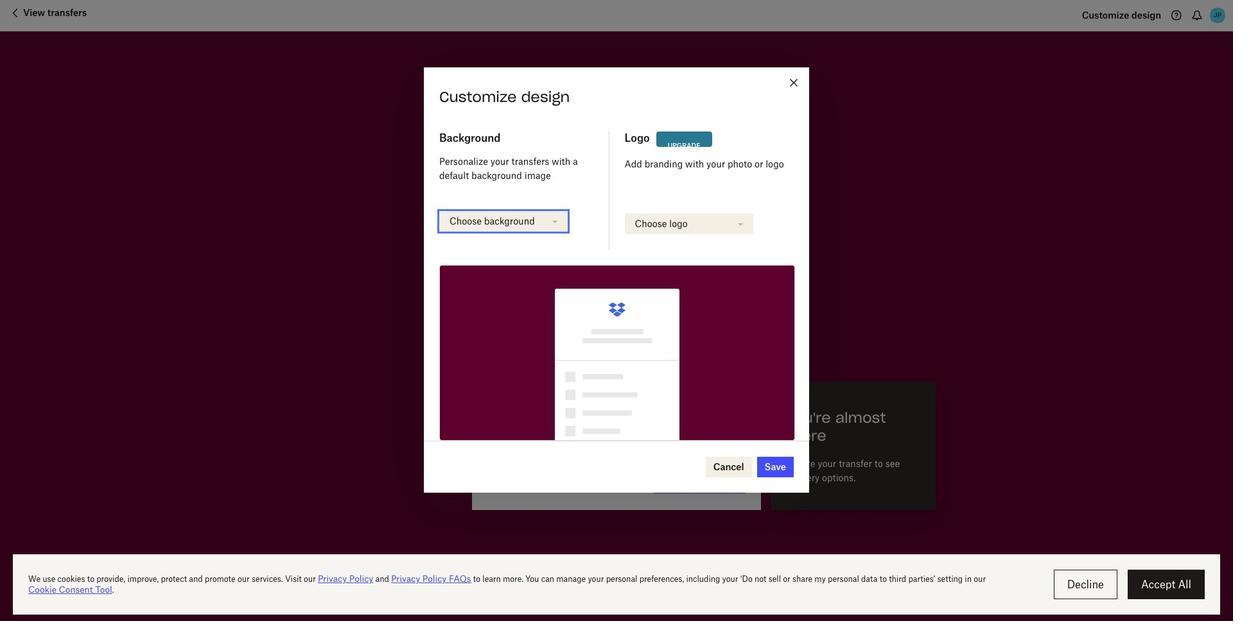 Task type: vqa. For each thing, say whether or not it's contained in the screenshot.
the emails,
no



Task type: describe. For each thing, give the bounding box(es) containing it.
photo
[[728, 159, 752, 169]]

03-devhome_dm-4k.png cell
[[488, 247, 722, 273]]

to
[[875, 458, 883, 469]]

link tab
[[488, 201, 516, 232]]

there
[[787, 427, 827, 445]]

create
[[787, 458, 815, 469]]

out
[[524, 183, 538, 194]]

100
[[551, 183, 567, 194]]

mb inside 03-devhome_dm-4k.png 9.39 mb
[[537, 262, 550, 272]]

1 horizontal spatial with
[[685, 159, 704, 169]]

customize
[[439, 88, 517, 106]]

your for background
[[491, 156, 509, 167]]

03- for devhome_lm-
[[518, 290, 534, 301]]

design
[[521, 88, 570, 106]]

image
[[525, 170, 551, 181]]

1 vertical spatial upgrade
[[593, 185, 621, 193]]

mb right 100
[[569, 183, 584, 194]]

background inside dropdown button
[[484, 216, 535, 227]]

you're
[[787, 409, 831, 427]]

1 horizontal spatial your
[[707, 159, 725, 169]]

9.39
[[518, 262, 535, 272]]

email
[[532, 210, 556, 221]]

file transfers settings modal dialog
[[424, 67, 809, 493]]

devhome_lm-
[[534, 290, 597, 301]]

of
[[540, 183, 549, 194]]

test transfer
[[488, 160, 567, 176]]

default
[[439, 170, 469, 181]]

layers_dm-
[[534, 331, 584, 342]]

options.
[[822, 472, 856, 483]]

choose logo
[[635, 218, 688, 229]]

cancel
[[713, 462, 744, 473]]

personalize
[[439, 156, 488, 167]]

add branding with your photo or logo
[[625, 159, 784, 169]]

0 horizontal spatial transfer
[[517, 160, 567, 176]]

choose for choose background
[[450, 216, 482, 227]]

1 horizontal spatial logo
[[766, 159, 784, 169]]

logo
[[625, 132, 650, 144]]

03-devhome_lm-4k.png
[[518, 290, 628, 301]]

test
[[488, 160, 514, 176]]

28.1
[[488, 183, 504, 194]]

04-layers_dm-4k.png 10.6 mb
[[518, 331, 615, 354]]

almost
[[835, 409, 886, 427]]



Task type: locate. For each thing, give the bounding box(es) containing it.
upgrade
[[668, 142, 701, 150], [593, 185, 621, 193]]

see
[[886, 458, 900, 469]]

1 horizontal spatial transfer
[[839, 458, 872, 469]]

branding
[[645, 159, 683, 169]]

transfer up options.
[[839, 458, 872, 469]]

0 horizontal spatial upgrade
[[593, 185, 621, 193]]

0 vertical spatial transfer
[[517, 160, 567, 176]]

logo
[[766, 159, 784, 169], [670, 218, 688, 229]]

cancel button
[[706, 457, 752, 478]]

1 vertical spatial background
[[484, 216, 535, 227]]

0 horizontal spatial logo
[[670, 218, 688, 229]]

background
[[439, 132, 501, 144]]

choose background
[[450, 216, 535, 227]]

2 vertical spatial 4k.png
[[584, 331, 615, 342]]

0 horizontal spatial choose
[[450, 216, 482, 227]]

mb inside 04-layers_dm-4k.png 10.6 mb
[[535, 345, 548, 354]]

28.1 mb out of 100 mb
[[488, 183, 584, 194]]

transfers
[[512, 156, 549, 167]]

choose for choose logo
[[635, 218, 667, 229]]

choose logo button
[[623, 212, 755, 236]]

your up options.
[[818, 458, 837, 469]]

logo upgrade
[[625, 132, 701, 150]]

your
[[491, 156, 509, 167], [707, 159, 725, 169], [818, 458, 837, 469]]

or
[[755, 159, 763, 169]]

choose left link tab
[[450, 216, 482, 227]]

tab list
[[488, 201, 746, 232]]

4k.png for devhome_lm-
[[597, 290, 628, 301]]

transfer up of
[[517, 160, 567, 176]]

1 vertical spatial 4k.png
[[597, 290, 628, 301]]

your up 28.1
[[491, 156, 509, 167]]

4k.png for layers_dm-
[[584, 331, 615, 342]]

background
[[472, 170, 522, 181], [484, 216, 535, 227]]

tab list containing link
[[488, 201, 746, 232]]

mb left out
[[507, 183, 522, 194]]

4k.png
[[599, 249, 629, 260], [597, 290, 628, 301], [584, 331, 615, 342]]

2 03- from the top
[[518, 290, 534, 301]]

03-devhome_dm-4k.png 9.39 mb
[[518, 249, 629, 272]]

devhome_dm-
[[534, 249, 599, 260]]

03- up 9.39
[[518, 249, 534, 260]]

2 horizontal spatial your
[[818, 458, 837, 469]]

03- for devhome_dm-
[[518, 249, 534, 260]]

0 vertical spatial 4k.png
[[599, 249, 629, 260]]

1 vertical spatial logo
[[670, 218, 688, 229]]

email tab
[[527, 201, 561, 232]]

transfer
[[517, 160, 567, 176], [839, 458, 872, 469]]

choose background button
[[437, 209, 570, 234]]

you're almost there
[[787, 409, 886, 445]]

upgrade button
[[656, 132, 712, 156]]

mb right 9.39
[[537, 262, 550, 272]]

your inside personalize your transfers with a default background image
[[491, 156, 509, 167]]

choose
[[450, 216, 482, 227], [635, 218, 667, 229]]

0 vertical spatial logo
[[766, 159, 784, 169]]

upgrade up add branding with your photo or logo
[[668, 142, 701, 150]]

mb right 10.6
[[535, 345, 548, 354]]

0 vertical spatial upgrade
[[668, 142, 701, 150]]

1 horizontal spatial choose
[[635, 218, 667, 229]]

a
[[573, 156, 578, 167]]

with
[[552, 156, 571, 167], [685, 159, 704, 169]]

03- inside 03-devhome_dm-4k.png 9.39 mb
[[518, 249, 534, 260]]

create your transfer to see delivery options.
[[787, 458, 900, 483]]

0 vertical spatial 03-
[[518, 249, 534, 260]]

1 horizontal spatial upgrade
[[668, 142, 701, 150]]

transfer inside create your transfer to see delivery options.
[[839, 458, 872, 469]]

your for you're almost there
[[818, 458, 837, 469]]

4k.png inside 03-devhome_dm-4k.png 9.39 mb
[[599, 249, 629, 260]]

upgrade right 100
[[593, 185, 621, 193]]

customize design
[[439, 88, 570, 106]]

save
[[765, 462, 786, 473]]

03- down 9.39
[[518, 290, 534, 301]]

with left "a"
[[552, 156, 571, 167]]

upgrade inside logo upgrade
[[668, 142, 701, 150]]

your inside create your transfer to see delivery options.
[[818, 458, 837, 469]]

4k.png for devhome_dm-
[[599, 249, 629, 260]]

personalize your transfers with a default background image
[[439, 156, 578, 181]]

1 vertical spatial transfer
[[839, 458, 872, 469]]

delivery
[[787, 472, 820, 483]]

with inside personalize your transfers with a default background image
[[552, 156, 571, 167]]

logo inside dropdown button
[[670, 218, 688, 229]]

logo right or on the right of page
[[766, 159, 784, 169]]

logo down 'branding'
[[670, 218, 688, 229]]

link
[[493, 210, 511, 221]]

add
[[625, 159, 642, 169]]

04-
[[518, 331, 534, 342]]

background inside personalize your transfers with a default background image
[[472, 170, 522, 181]]

choose up 03-devhome_dm-4k.png row
[[635, 218, 667, 229]]

1 03- from the top
[[518, 249, 534, 260]]

03-devhome_dm-4k.png row
[[472, 239, 761, 280]]

10.6
[[518, 345, 533, 354]]

with down the upgrade button
[[685, 159, 704, 169]]

your left photo
[[707, 159, 725, 169]]

mb
[[507, 183, 522, 194], [569, 183, 584, 194], [537, 262, 550, 272], [535, 345, 548, 354]]

4k.png inside 04-layers_dm-4k.png 10.6 mb
[[584, 331, 615, 342]]

0 horizontal spatial with
[[552, 156, 571, 167]]

save button
[[757, 457, 794, 478]]

0 vertical spatial background
[[472, 170, 522, 181]]

0 horizontal spatial your
[[491, 156, 509, 167]]

1 vertical spatial 03-
[[518, 290, 534, 301]]

03-
[[518, 249, 534, 260], [518, 290, 534, 301]]



